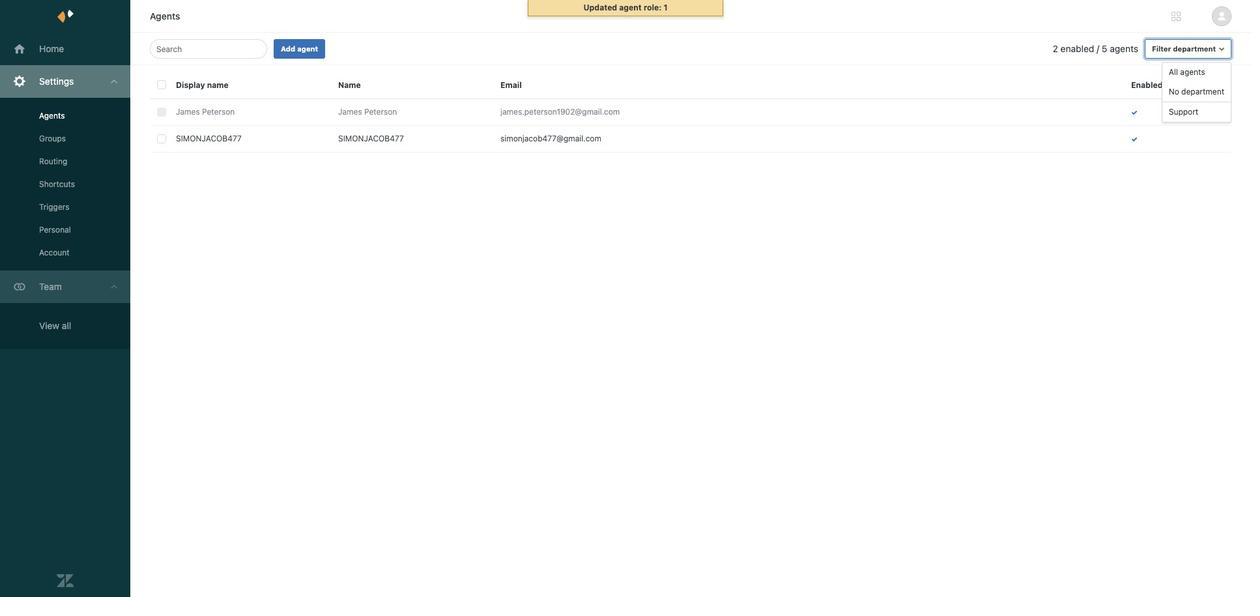 Task type: locate. For each thing, give the bounding box(es) containing it.
0 vertical spatial agents
[[150, 10, 180, 22]]

department down all agents
[[1182, 87, 1225, 96]]

0 horizontal spatial agent
[[297, 44, 318, 53]]

0 vertical spatial agent
[[619, 3, 642, 12]]

0 horizontal spatial peterson
[[202, 107, 235, 117]]

account
[[39, 248, 70, 257]]

agents right 5
[[1110, 43, 1139, 54]]

department for filter department
[[1174, 44, 1216, 53]]

agent inside button
[[297, 44, 318, 53]]

1 james from the left
[[176, 107, 200, 117]]

home
[[39, 43, 64, 54]]

0 vertical spatial agents
[[1110, 43, 1139, 54]]

simonjacob477 down display name
[[176, 134, 242, 143]]

james
[[176, 107, 200, 117], [338, 107, 362, 117]]

0 horizontal spatial james
[[176, 107, 200, 117]]

personal
[[39, 225, 71, 235]]

email
[[501, 80, 522, 90]]

add agent
[[281, 44, 318, 53]]

no
[[1169, 87, 1180, 96]]

1 vertical spatial agent
[[297, 44, 318, 53]]

enabled
[[1061, 43, 1095, 54]]

settings
[[39, 76, 74, 87]]

agent
[[619, 3, 642, 12], [297, 44, 318, 53]]

1 horizontal spatial agent
[[619, 3, 642, 12]]

0 horizontal spatial simonjacob477
[[176, 134, 242, 143]]

0 horizontal spatial james peterson
[[176, 107, 235, 117]]

agent for updated
[[619, 3, 642, 12]]

updated agent role: 1
[[584, 3, 668, 12]]

james down display
[[176, 107, 200, 117]]

department for no department
[[1182, 87, 1225, 96]]

display name
[[176, 80, 229, 90]]

no department
[[1169, 87, 1225, 96]]

peterson
[[202, 107, 235, 117], [364, 107, 397, 117]]

agent for add
[[297, 44, 318, 53]]

department up all agents
[[1174, 44, 1216, 53]]

all
[[1169, 67, 1179, 77]]

department
[[1174, 44, 1216, 53], [1182, 87, 1225, 96]]

simonjacob477@gmail.com
[[501, 134, 602, 143]]

simonjacob477
[[176, 134, 242, 143], [338, 134, 404, 143]]

name
[[207, 80, 229, 90]]

agent left role:
[[619, 3, 642, 12]]

agents up search text field
[[150, 10, 180, 22]]

2
[[1053, 43, 1059, 54]]

agents right all
[[1181, 67, 1206, 77]]

1 horizontal spatial peterson
[[364, 107, 397, 117]]

zendesk products image
[[1172, 12, 1181, 21]]

1 horizontal spatial agents
[[150, 10, 180, 22]]

1 peterson from the left
[[202, 107, 235, 117]]

1 horizontal spatial simonjacob477
[[338, 134, 404, 143]]

1 james peterson from the left
[[176, 107, 235, 117]]

1 horizontal spatial james peterson
[[338, 107, 397, 117]]

agents
[[1110, 43, 1139, 54], [1181, 67, 1206, 77]]

james down 'name'
[[338, 107, 362, 117]]

2 james peterson from the left
[[338, 107, 397, 117]]

add agent button
[[274, 39, 325, 59]]

0 horizontal spatial agents
[[1110, 43, 1139, 54]]

james peterson down display name
[[176, 107, 235, 117]]

james peterson
[[176, 107, 235, 117], [338, 107, 397, 117]]

1 simonjacob477 from the left
[[176, 134, 242, 143]]

0 vertical spatial department
[[1174, 44, 1216, 53]]

1 horizontal spatial james
[[338, 107, 362, 117]]

james peterson down 'name'
[[338, 107, 397, 117]]

agents up 'groups'
[[39, 111, 65, 121]]

all agents
[[1169, 67, 1206, 77]]

agent right add
[[297, 44, 318, 53]]

5
[[1102, 43, 1108, 54]]

Search text field
[[156, 41, 257, 57]]

view all
[[39, 320, 71, 331]]

1 vertical spatial department
[[1182, 87, 1225, 96]]

filter department button
[[1145, 39, 1232, 59]]

agents
[[150, 10, 180, 22], [39, 111, 65, 121]]

routing
[[39, 156, 67, 166]]

0 horizontal spatial agents
[[39, 111, 65, 121]]

1 horizontal spatial agents
[[1181, 67, 1206, 77]]

department inside filter department button
[[1174, 44, 1216, 53]]

simonjacob477 down 'name'
[[338, 134, 404, 143]]



Task type: describe. For each thing, give the bounding box(es) containing it.
2 james from the left
[[338, 107, 362, 117]]

2 peterson from the left
[[364, 107, 397, 117]]

role:
[[644, 3, 662, 12]]

display
[[176, 80, 205, 90]]

1 vertical spatial agents
[[1181, 67, 1206, 77]]

triggers
[[39, 202, 69, 212]]

2 enabled / 5 agents
[[1053, 43, 1139, 54]]

updated
[[584, 3, 617, 12]]

1
[[664, 3, 668, 12]]

filter department
[[1153, 44, 1216, 53]]

add
[[281, 44, 295, 53]]

filter
[[1153, 44, 1172, 53]]

support
[[1169, 107, 1199, 117]]

2 simonjacob477 from the left
[[338, 134, 404, 143]]

enabled
[[1132, 80, 1163, 90]]

/
[[1097, 43, 1100, 54]]

shortcuts
[[39, 179, 75, 189]]

james.peterson1902@gmail.com
[[501, 107, 620, 117]]

team
[[39, 281, 62, 292]]

all
[[62, 320, 71, 331]]

view
[[39, 320, 59, 331]]

1 vertical spatial agents
[[39, 111, 65, 121]]

groups
[[39, 134, 66, 143]]

name
[[338, 80, 361, 90]]



Task type: vqa. For each thing, say whether or not it's contained in the screenshot.
'department' to the bottom
yes



